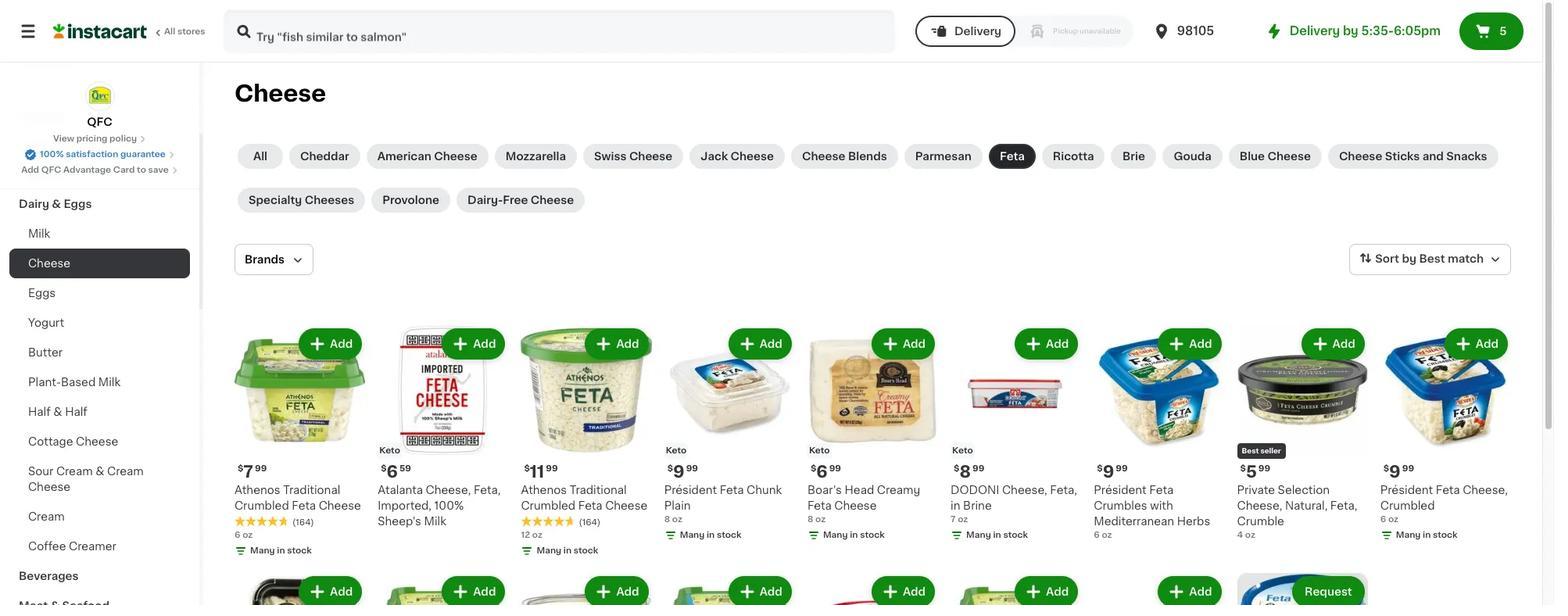 Task type: vqa. For each thing, say whether or not it's contained in the screenshot.
Flour within the Siete Almond Flour Tortillas
no



Task type: locate. For each thing, give the bounding box(es) containing it.
dodoni cheese, feta, in brine 7 oz
[[951, 485, 1078, 524]]

specialty cheeses link
[[238, 188, 365, 213]]

$ up dodoni
[[954, 465, 960, 473]]

2 vertical spatial milk
[[424, 516, 447, 527]]

0 horizontal spatial 7
[[244, 464, 253, 480]]

milk right based
[[98, 377, 121, 388]]

mediterranean
[[1095, 516, 1175, 527]]

$ 6 59
[[381, 464, 411, 480]]

président inside président feta crumbles with mediterranean herbs 6 oz
[[1095, 485, 1147, 496]]

2 traditional from the left
[[570, 485, 627, 496]]

qfc logo image
[[85, 81, 115, 111]]

athenos for 11
[[521, 485, 567, 496]]

many in stock
[[680, 531, 742, 540], [967, 531, 1029, 540], [824, 531, 885, 540], [1397, 531, 1458, 540], [250, 547, 312, 556], [537, 547, 599, 556]]

2 keto from the left
[[666, 447, 687, 455]]

1 horizontal spatial athenos traditional crumbled feta cheese
[[521, 485, 648, 512]]

1 horizontal spatial $ 9 99
[[1098, 464, 1128, 480]]

0 horizontal spatial 100%
[[40, 150, 64, 159]]

$ up président feta cheese, crumbled 6 oz
[[1384, 465, 1390, 473]]

ricotta
[[1053, 151, 1095, 162]]

2 $ from the left
[[381, 465, 387, 473]]

1 horizontal spatial (164)
[[579, 519, 601, 527]]

blue cheese
[[1240, 151, 1312, 162]]

request
[[1305, 587, 1353, 598]]

athenos traditional crumbled feta cheese for 7
[[235, 485, 361, 512]]

oz inside président feta cheese, crumbled 6 oz
[[1389, 516, 1399, 524]]

keto inside product group
[[953, 447, 974, 455]]

milk down imported,
[[424, 516, 447, 527]]

best inside field
[[1420, 254, 1446, 265]]

2 horizontal spatial milk
[[424, 516, 447, 527]]

0 horizontal spatial 9
[[673, 464, 685, 480]]

None search field
[[224, 9, 896, 53]]

1 horizontal spatial 7
[[951, 516, 956, 524]]

all up specialty
[[253, 151, 268, 162]]

best match
[[1420, 254, 1485, 265]]

by inside field
[[1403, 254, 1417, 265]]

0 vertical spatial 7
[[244, 464, 253, 480]]

1 horizontal spatial best
[[1420, 254, 1446, 265]]

milk link
[[9, 219, 190, 249]]

& down cottage cheese link
[[96, 466, 104, 477]]

keto up $ 6 59
[[380, 447, 400, 455]]

many down boar's head creamy feta cheese 8 oz
[[824, 531, 848, 540]]

0 horizontal spatial athenos
[[235, 485, 281, 496]]

$ 9 99 up président feta cheese, crumbled 6 oz
[[1384, 464, 1415, 480]]

best left match
[[1420, 254, 1446, 265]]

many down plain
[[680, 531, 705, 540]]

stores
[[177, 27, 205, 36]]

$ up 6 oz
[[238, 465, 244, 473]]

4 keto from the left
[[809, 447, 830, 455]]

1 horizontal spatial eggs
[[64, 199, 92, 210]]

& inside half & half "link"
[[53, 407, 62, 418]]

7 99 from the left
[[830, 465, 842, 473]]

0 horizontal spatial feta,
[[474, 485, 501, 496]]

half & half link
[[9, 397, 190, 427]]

all inside all stores link
[[164, 27, 175, 36]]

delivery for delivery
[[955, 26, 1002, 37]]

keto for dodoni cheese, feta, in brine
[[953, 447, 974, 455]]

thanksgiving link
[[9, 130, 190, 160]]

0 horizontal spatial (164)
[[293, 519, 314, 527]]

0 horizontal spatial best
[[1243, 448, 1260, 455]]

$ 8 99
[[954, 464, 985, 480]]

athenos down $ 11 99
[[521, 485, 567, 496]]

best left seller
[[1243, 448, 1260, 455]]

many in stock down 6 oz
[[250, 547, 312, 556]]

6 inside président feta crumbles with mediterranean herbs 6 oz
[[1095, 531, 1100, 540]]

1 vertical spatial eggs
[[28, 288, 56, 299]]

and
[[1423, 151, 1445, 162]]

1 athenos from the left
[[235, 485, 281, 496]]

0 horizontal spatial traditional
[[283, 485, 340, 496]]

0 vertical spatial by
[[1344, 25, 1359, 37]]

6 $ from the left
[[1098, 465, 1103, 473]]

keto up $ 6 99
[[809, 447, 830, 455]]

2 (164) from the left
[[579, 519, 601, 527]]

cheese down head
[[835, 501, 877, 512]]

traditional for 7
[[283, 485, 340, 496]]

match
[[1449, 254, 1485, 265]]

$ up 12
[[524, 465, 530, 473]]

cheese sticks and snacks
[[1340, 151, 1488, 162]]

eggs inside dairy & eggs link
[[64, 199, 92, 210]]

1 vertical spatial &
[[53, 407, 62, 418]]

many down the brine
[[967, 531, 992, 540]]

$ left the 59
[[381, 465, 387, 473]]

0 horizontal spatial qfc
[[41, 166, 61, 174]]

0 horizontal spatial delivery
[[955, 26, 1002, 37]]

1 $ 9 99 from the left
[[668, 464, 698, 480]]

12 oz
[[521, 531, 543, 540]]

cream down cottage cheese link
[[107, 466, 144, 477]]

dairy-free cheese
[[468, 195, 574, 206]]

2 half from the left
[[65, 407, 88, 418]]

2 crumbled from the left
[[521, 501, 576, 512]]

5
[[1500, 26, 1508, 37], [1247, 464, 1258, 480]]

$ 9 99 for président feta crumbles with mediterranean herbs
[[1098, 464, 1128, 480]]

specialty
[[249, 195, 302, 206]]

100% satisfaction guarantee button
[[24, 145, 175, 161]]

9 up crumbles
[[1103, 464, 1115, 480]]

8 inside président feta chunk plain 8 oz
[[665, 516, 670, 524]]

jack cheese
[[701, 151, 774, 162]]

feta inside président feta crumbles with mediterranean herbs 6 oz
[[1150, 485, 1174, 496]]

cheddar
[[300, 151, 349, 162]]

cheese inside boar's head creamy feta cheese 8 oz
[[835, 501, 877, 512]]

0 vertical spatial qfc
[[87, 117, 112, 127]]

2 horizontal spatial président
[[1381, 485, 1434, 496]]

1 horizontal spatial by
[[1403, 254, 1417, 265]]

many in stock for in
[[967, 531, 1029, 540]]

sour cream & cream cheese link
[[9, 457, 190, 502]]

many
[[680, 531, 705, 540], [967, 531, 992, 540], [824, 531, 848, 540], [1397, 531, 1422, 540], [250, 547, 275, 556], [537, 547, 562, 556]]

by right sort
[[1403, 254, 1417, 265]]

président inside président feta chunk plain 8 oz
[[665, 485, 717, 496]]

1 horizontal spatial feta,
[[1051, 485, 1078, 496]]

feta inside président feta cheese, crumbled 6 oz
[[1437, 485, 1461, 496]]

feta inside boar's head creamy feta cheese 8 oz
[[808, 501, 832, 512]]

athenos down $ 7 99
[[235, 485, 281, 496]]

99 inside $ 7 99
[[255, 465, 267, 473]]

2 président from the left
[[1095, 485, 1147, 496]]

selection
[[1279, 485, 1330, 496]]

all inside "all" link
[[253, 151, 268, 162]]

1 crumbled from the left
[[235, 501, 289, 512]]

7 up 6 oz
[[244, 464, 253, 480]]

based
[[61, 377, 96, 388]]

stock for cheese,
[[1434, 531, 1458, 540]]

1 horizontal spatial 100%
[[435, 501, 464, 512]]

1 vertical spatial all
[[253, 151, 268, 162]]

cheese down half & half "link"
[[76, 436, 118, 447]]

(164) for 11
[[579, 519, 601, 527]]

3 $ from the left
[[524, 465, 530, 473]]

9 up plain
[[673, 464, 685, 480]]

9 up président feta cheese, crumbled 6 oz
[[1390, 464, 1401, 480]]

product group
[[235, 325, 365, 561], [378, 325, 509, 530], [521, 325, 652, 561], [665, 325, 795, 545], [808, 325, 939, 545], [951, 325, 1082, 545], [1095, 325, 1225, 542], [1238, 325, 1369, 542], [1381, 325, 1512, 545], [235, 574, 365, 605], [378, 574, 509, 605], [521, 574, 652, 605], [665, 574, 795, 605], [808, 574, 939, 605], [951, 574, 1082, 605], [1095, 574, 1225, 605], [1238, 574, 1369, 605]]

oz inside boar's head creamy feta cheese 8 oz
[[816, 516, 826, 524]]

athenos for 7
[[235, 485, 281, 496]]

1 horizontal spatial 5
[[1500, 26, 1508, 37]]

many in stock for plain
[[680, 531, 742, 540]]

feta inside président feta chunk plain 8 oz
[[720, 485, 744, 496]]

0 vertical spatial all
[[164, 27, 175, 36]]

président inside président feta cheese, crumbled 6 oz
[[1381, 485, 1434, 496]]

feta, inside dodoni cheese, feta, in brine 7 oz
[[1051, 485, 1078, 496]]

swiss
[[595, 151, 627, 162]]

0 horizontal spatial all
[[164, 27, 175, 36]]

$ up plain
[[668, 465, 673, 473]]

milk inside atalanta cheese, feta, imported, 100% sheep's milk
[[424, 516, 447, 527]]

cheese link
[[9, 249, 190, 278]]

1 horizontal spatial 9
[[1103, 464, 1115, 480]]

0 vertical spatial 5
[[1500, 26, 1508, 37]]

$ up private
[[1241, 465, 1247, 473]]

qfc up view pricing policy link
[[87, 117, 112, 127]]

(164) for 7
[[293, 519, 314, 527]]

3 président from the left
[[1381, 485, 1434, 496]]

best inside product group
[[1243, 448, 1260, 455]]

blends
[[849, 151, 888, 162]]

1 athenos traditional crumbled feta cheese from the left
[[235, 485, 361, 512]]

0 vertical spatial 100%
[[40, 150, 64, 159]]

athenos
[[235, 485, 281, 496], [521, 485, 567, 496]]

& up cottage
[[53, 407, 62, 418]]

many down président feta cheese, crumbled 6 oz
[[1397, 531, 1422, 540]]

satisfaction
[[66, 150, 118, 159]]

& right dairy
[[52, 199, 61, 210]]

keto for boar's head creamy feta cheese
[[809, 447, 830, 455]]

0 vertical spatial best
[[1420, 254, 1446, 265]]

1 horizontal spatial athenos
[[521, 485, 567, 496]]

0 horizontal spatial half
[[28, 407, 51, 418]]

0 vertical spatial eggs
[[64, 199, 92, 210]]

many in stock down président feta cheese, crumbled 6 oz
[[1397, 531, 1458, 540]]

crumble
[[1238, 516, 1285, 527]]

crumbled for 11
[[521, 501, 576, 512]]

crumbled inside président feta cheese, crumbled 6 oz
[[1381, 501, 1436, 512]]

100% inside atalanta cheese, feta, imported, 100% sheep's milk
[[435, 501, 464, 512]]

0 horizontal spatial $ 9 99
[[668, 464, 698, 480]]

product group containing 7
[[235, 325, 365, 561]]

eggs down advantage on the top left of page
[[64, 199, 92, 210]]

0 horizontal spatial by
[[1344, 25, 1359, 37]]

99 inside $ 8 99
[[973, 465, 985, 473]]

many in stock down 12 oz
[[537, 547, 599, 556]]

add button
[[300, 330, 361, 358], [444, 330, 504, 358], [587, 330, 647, 358], [730, 330, 791, 358], [874, 330, 934, 358], [1017, 330, 1077, 358], [1160, 330, 1221, 358], [1304, 330, 1364, 358], [1447, 330, 1507, 358], [300, 578, 361, 605], [444, 578, 504, 605], [587, 578, 647, 605], [730, 578, 791, 605], [874, 578, 934, 605], [1017, 578, 1077, 605], [1160, 578, 1221, 605]]

Search field
[[225, 11, 894, 52]]

many in stock down boar's head creamy feta cheese 8 oz
[[824, 531, 885, 540]]

athenos traditional crumbled feta cheese down $ 7 99
[[235, 485, 361, 512]]

1 horizontal spatial delivery
[[1290, 25, 1341, 37]]

half down plant-
[[28, 407, 51, 418]]

1 président from the left
[[665, 485, 717, 496]]

to
[[137, 166, 146, 174]]

100% right imported,
[[435, 501, 464, 512]]

2 horizontal spatial $ 9 99
[[1384, 464, 1415, 480]]

many for brine
[[967, 531, 992, 540]]

natural,
[[1286, 501, 1328, 512]]

ricotta link
[[1043, 144, 1106, 169]]

100% satisfaction guarantee
[[40, 150, 166, 159]]

delivery
[[1290, 25, 1341, 37], [955, 26, 1002, 37]]

many in stock down dodoni cheese, feta, in brine 7 oz on the bottom right of page
[[967, 531, 1029, 540]]

$ inside $ 7 99
[[238, 465, 244, 473]]

$ up boar's
[[811, 465, 817, 473]]

2 horizontal spatial crumbled
[[1381, 501, 1436, 512]]

coffee
[[28, 541, 66, 552]]

head
[[845, 485, 875, 496]]

9 for président feta crumbles with mediterranean herbs
[[1103, 464, 1115, 480]]

$ 6 99
[[811, 464, 842, 480]]

2 $ 9 99 from the left
[[1098, 464, 1128, 480]]

7
[[244, 464, 253, 480], [951, 516, 956, 524]]

dairy-free cheese link
[[457, 188, 585, 213]]

1 horizontal spatial 8
[[808, 516, 814, 524]]

9
[[673, 464, 685, 480], [1103, 464, 1115, 480], [1390, 464, 1401, 480]]

all left stores
[[164, 27, 175, 36]]

half down "plant-based milk"
[[65, 407, 88, 418]]

keto
[[380, 447, 400, 455], [666, 447, 687, 455], [953, 447, 974, 455], [809, 447, 830, 455]]

1 vertical spatial 7
[[951, 516, 956, 524]]

3 crumbled from the left
[[1381, 501, 1436, 512]]

1 horizontal spatial président
[[1095, 485, 1147, 496]]

$ 11 99
[[524, 464, 558, 480]]

99
[[255, 465, 267, 473], [546, 465, 558, 473], [686, 465, 698, 473], [973, 465, 985, 473], [1116, 465, 1128, 473], [1259, 465, 1271, 473], [830, 465, 842, 473], [1403, 465, 1415, 473]]

stock for chunk
[[717, 531, 742, 540]]

many for 8
[[680, 531, 705, 540]]

1 horizontal spatial crumbled
[[521, 501, 576, 512]]

qfc down thanksgiving
[[41, 166, 61, 174]]

parmesan link
[[905, 144, 983, 169]]

7 $ from the left
[[1241, 465, 1247, 473]]

1 (164) from the left
[[293, 519, 314, 527]]

0 vertical spatial &
[[52, 199, 61, 210]]

cheese left sticks
[[1340, 151, 1383, 162]]

1 horizontal spatial all
[[253, 151, 268, 162]]

2 horizontal spatial feta,
[[1331, 501, 1358, 512]]

1 horizontal spatial half
[[65, 407, 88, 418]]

1 vertical spatial 100%
[[435, 501, 464, 512]]

many down 6 oz
[[250, 547, 275, 556]]

feta,
[[474, 485, 501, 496], [1051, 485, 1078, 496], [1331, 501, 1358, 512]]

american
[[378, 151, 432, 162]]

7 inside dodoni cheese, feta, in brine 7 oz
[[951, 516, 956, 524]]

milk down dairy
[[28, 228, 50, 239]]

2 athenos traditional crumbled feta cheese from the left
[[521, 485, 648, 512]]

1 keto from the left
[[380, 447, 400, 455]]

6 99 from the left
[[1259, 465, 1271, 473]]

cheese, inside atalanta cheese, feta, imported, 100% sheep's milk
[[426, 485, 471, 496]]

thanksgiving
[[19, 139, 94, 150]]

many in stock down président feta chunk plain 8 oz
[[680, 531, 742, 540]]

yogurt
[[28, 318, 64, 329]]

4 99 from the left
[[973, 465, 985, 473]]

★★★★★
[[235, 516, 289, 527], [235, 516, 289, 527], [521, 516, 576, 527], [521, 516, 576, 527]]

2 9 from the left
[[1103, 464, 1115, 480]]

by left 5:35-
[[1344, 25, 1359, 37]]

keto up plain
[[666, 447, 687, 455]]

2 horizontal spatial 9
[[1390, 464, 1401, 480]]

parmesan
[[916, 151, 972, 162]]

athenos traditional crumbled feta cheese
[[235, 485, 361, 512], [521, 485, 648, 512]]

seller
[[1261, 448, 1282, 455]]

7 down dodoni
[[951, 516, 956, 524]]

0 horizontal spatial président
[[665, 485, 717, 496]]

2 athenos from the left
[[521, 485, 567, 496]]

cheese down sour
[[28, 482, 71, 493]]

3 keto from the left
[[953, 447, 974, 455]]

8 down boar's
[[808, 516, 814, 524]]

1 $ from the left
[[238, 465, 244, 473]]

creamy
[[877, 485, 921, 496]]

cheese blends link
[[792, 144, 899, 169]]

all link
[[238, 144, 283, 169]]

5 button
[[1460, 13, 1524, 50]]

1 vertical spatial qfc
[[41, 166, 61, 174]]

3 9 from the left
[[1390, 464, 1401, 480]]

keto for atalanta cheese, feta, imported, 100% sheep's milk
[[380, 447, 400, 455]]

100% inside button
[[40, 150, 64, 159]]

3 $ 9 99 from the left
[[1384, 464, 1415, 480]]

2 vertical spatial &
[[96, 466, 104, 477]]

0 horizontal spatial milk
[[28, 228, 50, 239]]

1 traditional from the left
[[283, 485, 340, 496]]

1 vertical spatial milk
[[98, 377, 121, 388]]

5 99 from the left
[[1116, 465, 1128, 473]]

$ 9 99 up crumbles
[[1098, 464, 1128, 480]]

view pricing policy link
[[53, 133, 146, 145]]

2 horizontal spatial 8
[[960, 464, 971, 480]]

1 vertical spatial 5
[[1247, 464, 1258, 480]]

$ 9 99 up plain
[[668, 464, 698, 480]]

1 9 from the left
[[673, 464, 685, 480]]

99 inside $ 11 99
[[546, 465, 558, 473]]

many in stock for feta
[[824, 531, 885, 540]]

oz
[[673, 516, 683, 524], [958, 516, 969, 524], [816, 516, 826, 524], [1389, 516, 1399, 524], [243, 531, 253, 540], [533, 531, 543, 540], [1102, 531, 1113, 540], [1246, 531, 1256, 540]]

product group containing 11
[[521, 325, 652, 561]]

atalanta cheese, feta, imported, 100% sheep's milk
[[378, 485, 501, 527]]

100% down view
[[40, 150, 64, 159]]

0 horizontal spatial athenos traditional crumbled feta cheese
[[235, 485, 361, 512]]

1 vertical spatial best
[[1243, 448, 1260, 455]]

8 $ from the left
[[811, 465, 817, 473]]

cheese
[[235, 82, 326, 105], [434, 151, 478, 162], [630, 151, 673, 162], [731, 151, 774, 162], [803, 151, 846, 162], [1268, 151, 1312, 162], [1340, 151, 1383, 162], [531, 195, 574, 206], [28, 258, 71, 269], [76, 436, 118, 447], [28, 482, 71, 493], [319, 501, 361, 512], [606, 501, 648, 512], [835, 501, 877, 512]]

président feta chunk plain 8 oz
[[665, 485, 782, 524]]

président feta crumbles with mediterranean herbs 6 oz
[[1095, 485, 1211, 540]]

0 horizontal spatial 8
[[665, 516, 670, 524]]

8 down plain
[[665, 516, 670, 524]]

(164)
[[293, 519, 314, 527], [579, 519, 601, 527]]

sour cream & cream cheese
[[28, 466, 144, 493]]

$ up crumbles
[[1098, 465, 1103, 473]]

8
[[960, 464, 971, 480], [665, 516, 670, 524], [808, 516, 814, 524]]

0 horizontal spatial 5
[[1247, 464, 1258, 480]]

5 $ from the left
[[954, 465, 960, 473]]

1 vertical spatial by
[[1403, 254, 1417, 265]]

0 horizontal spatial eggs
[[28, 288, 56, 299]]

2 99 from the left
[[546, 465, 558, 473]]

keto up $ 8 99
[[953, 447, 974, 455]]

1 horizontal spatial traditional
[[570, 485, 627, 496]]

1 99 from the left
[[255, 465, 267, 473]]

oz inside private selection cheese, natural, feta, crumble 4 oz
[[1246, 531, 1256, 540]]

eggs up the "yogurt"
[[28, 288, 56, 299]]

delivery button
[[916, 16, 1016, 47]]

8 inside product group
[[960, 464, 971, 480]]

0 horizontal spatial crumbled
[[235, 501, 289, 512]]

delivery inside button
[[955, 26, 1002, 37]]

8 up dodoni
[[960, 464, 971, 480]]

& inside dairy & eggs link
[[52, 199, 61, 210]]

provolone link
[[372, 188, 451, 213]]

1 horizontal spatial milk
[[98, 377, 121, 388]]

many in stock for crumbled
[[1397, 531, 1458, 540]]

best for best seller
[[1243, 448, 1260, 455]]

feta, inside atalanta cheese, feta, imported, 100% sheep's milk
[[474, 485, 501, 496]]

athenos traditional crumbled feta cheese down $ 11 99
[[521, 485, 648, 512]]

cream link
[[9, 502, 190, 532]]

& for half
[[53, 407, 62, 418]]

by for delivery
[[1344, 25, 1359, 37]]



Task type: describe. For each thing, give the bounding box(es) containing it.
product group containing request
[[1238, 574, 1369, 605]]

cheese inside sour cream & cream cheese
[[28, 482, 71, 493]]

Best match Sort by field
[[1350, 244, 1512, 275]]

cheese blends
[[803, 151, 888, 162]]

delivery for delivery by 5:35-6:05pm
[[1290, 25, 1341, 37]]

cottage
[[28, 436, 73, 447]]

9 for président feta chunk plain
[[673, 464, 685, 480]]

président feta cheese, crumbled 6 oz
[[1381, 485, 1509, 524]]

cheese right jack
[[731, 151, 774, 162]]

cottage cheese
[[28, 436, 118, 447]]

président for crumbled
[[1381, 485, 1434, 496]]

cheese sticks and snacks link
[[1329, 144, 1499, 169]]

6 inside président feta cheese, crumbled 6 oz
[[1381, 516, 1387, 524]]

$ 9 99 for président feta chunk plain
[[668, 464, 698, 480]]

product group containing 8
[[951, 325, 1082, 545]]

cheeses
[[305, 195, 354, 206]]

$ inside $ 6 99
[[811, 465, 817, 473]]

american cheese
[[378, 151, 478, 162]]

1 half from the left
[[28, 407, 51, 418]]

98105
[[1178, 25, 1215, 37]]

traditional for 11
[[570, 485, 627, 496]]

5:35-
[[1362, 25, 1395, 37]]

blue
[[1240, 151, 1266, 162]]

jack
[[701, 151, 728, 162]]

0 vertical spatial milk
[[28, 228, 50, 239]]

oz inside dodoni cheese, feta, in brine 7 oz
[[958, 516, 969, 524]]

brie
[[1123, 151, 1146, 162]]

qfc link
[[85, 81, 115, 130]]

feta, for atalanta cheese, feta, imported, 100% sheep's milk
[[474, 485, 501, 496]]

yogurt link
[[9, 308, 190, 338]]

8 inside boar's head creamy feta cheese 8 oz
[[808, 516, 814, 524]]

best for best match
[[1420, 254, 1446, 265]]

6 inside product group
[[235, 531, 240, 540]]

american cheese link
[[367, 144, 489, 169]]

cheese, inside dodoni cheese, feta, in brine 7 oz
[[1003, 485, 1048, 496]]

instacart logo image
[[53, 22, 147, 41]]

stock for creamy
[[861, 531, 885, 540]]

$ 7 99
[[238, 464, 267, 480]]

cheese right blue
[[1268, 151, 1312, 162]]

coffee creamer
[[28, 541, 116, 552]]

cheese up eggs link
[[28, 258, 71, 269]]

brands
[[245, 254, 285, 265]]

sort by
[[1376, 254, 1417, 265]]

provolone
[[383, 195, 440, 206]]

recipes
[[19, 110, 65, 120]]

cheese right "american"
[[434, 151, 478, 162]]

& inside sour cream & cream cheese
[[96, 466, 104, 477]]

specialty cheeses
[[249, 195, 354, 206]]

blue cheese link
[[1229, 144, 1323, 169]]

mozzarella link
[[495, 144, 577, 169]]

gouda link
[[1163, 144, 1223, 169]]

$ inside $ 11 99
[[524, 465, 530, 473]]

best seller
[[1243, 448, 1282, 455]]

card
[[113, 166, 135, 174]]

$ 9 99 for président feta cheese, crumbled
[[1384, 464, 1415, 480]]

free
[[503, 195, 528, 206]]

in inside dodoni cheese, feta, in brine 7 oz
[[951, 501, 961, 512]]

cheese, inside président feta cheese, crumbled 6 oz
[[1464, 485, 1509, 496]]

cheese left imported,
[[319, 501, 361, 512]]

brands button
[[235, 244, 314, 275]]

9 $ from the left
[[1384, 465, 1390, 473]]

many down 12 oz
[[537, 547, 562, 556]]

feta, for dodoni cheese, feta, in brine 7 oz
[[1051, 485, 1078, 496]]

président for with
[[1095, 485, 1147, 496]]

1 horizontal spatial qfc
[[87, 117, 112, 127]]

5 inside button
[[1500, 26, 1508, 37]]

produce link
[[9, 160, 190, 189]]

$ 5 99
[[1241, 464, 1271, 480]]

boar's
[[808, 485, 842, 496]]

98105 button
[[1153, 9, 1247, 53]]

crumbled for 7
[[235, 501, 289, 512]]

$ inside $ 5 99
[[1241, 465, 1247, 473]]

view
[[53, 135, 74, 143]]

cheese right swiss
[[630, 151, 673, 162]]

stock for feta,
[[1004, 531, 1029, 540]]

many for cheese
[[824, 531, 848, 540]]

plain
[[665, 501, 691, 512]]

dairy
[[19, 199, 49, 210]]

all for all stores
[[164, 27, 175, 36]]

sort
[[1376, 254, 1400, 265]]

boar's head creamy feta cheese 8 oz
[[808, 485, 921, 524]]

save
[[148, 166, 169, 174]]

cheese up "all" link
[[235, 82, 326, 105]]

oz inside président feta chunk plain 8 oz
[[673, 516, 683, 524]]

cheese right free
[[531, 195, 574, 206]]

athenos traditional crumbled feta cheese for 11
[[521, 485, 648, 512]]

all stores link
[[53, 9, 206, 53]]

sticks
[[1386, 151, 1421, 162]]

beverages
[[19, 571, 79, 582]]

product group containing 5
[[1238, 325, 1369, 542]]

président for plain
[[665, 485, 717, 496]]

plant-based milk
[[28, 377, 121, 388]]

4
[[1238, 531, 1244, 540]]

many for 6
[[1397, 531, 1422, 540]]

butter
[[28, 347, 63, 358]]

swiss cheese link
[[584, 144, 684, 169]]

cheese left blends
[[803, 151, 846, 162]]

$ inside $ 8 99
[[954, 465, 960, 473]]

3 99 from the left
[[686, 465, 698, 473]]

dodoni
[[951, 485, 1000, 496]]

cream down cottage cheese
[[56, 466, 93, 477]]

cream up coffee on the left bottom
[[28, 512, 65, 523]]

view pricing policy
[[53, 135, 137, 143]]

half & half
[[28, 407, 88, 418]]

by for sort
[[1403, 254, 1417, 265]]

99 inside $ 5 99
[[1259, 465, 1271, 473]]

chunk
[[747, 485, 782, 496]]

cheese, inside private selection cheese, natural, feta, crumble 4 oz
[[1238, 501, 1283, 512]]

6 oz
[[235, 531, 253, 540]]

herbs
[[1178, 516, 1211, 527]]

cheese left plain
[[606, 501, 648, 512]]

lists link
[[9, 44, 190, 75]]

with
[[1151, 501, 1174, 512]]

feta link
[[989, 144, 1036, 169]]

keto for président feta chunk plain
[[666, 447, 687, 455]]

$ inside $ 6 59
[[381, 465, 387, 473]]

produce
[[19, 169, 66, 180]]

9 for président feta cheese, crumbled
[[1390, 464, 1401, 480]]

private
[[1238, 485, 1276, 496]]

policy
[[110, 135, 137, 143]]

jack cheese link
[[690, 144, 785, 169]]

add qfc advantage card to save
[[21, 166, 169, 174]]

4 $ from the left
[[668, 465, 673, 473]]

8 99 from the left
[[1403, 465, 1415, 473]]

plant-based milk link
[[9, 368, 190, 397]]

add qfc advantage card to save link
[[21, 164, 178, 177]]

imported,
[[378, 501, 432, 512]]

all for all
[[253, 151, 268, 162]]

oz inside président feta crumbles with mediterranean herbs 6 oz
[[1102, 531, 1113, 540]]

feta, inside private selection cheese, natural, feta, crumble 4 oz
[[1331, 501, 1358, 512]]

& for dairy
[[52, 199, 61, 210]]

brie link
[[1112, 144, 1157, 169]]

lists
[[44, 54, 71, 65]]

sour
[[28, 466, 53, 477]]

service type group
[[916, 16, 1134, 47]]

dairy & eggs link
[[9, 189, 190, 219]]

gouda
[[1174, 151, 1212, 162]]

99 inside $ 6 99
[[830, 465, 842, 473]]

brine
[[964, 501, 992, 512]]

dairy-
[[468, 195, 503, 206]]

plant-
[[28, 377, 61, 388]]

request button
[[1295, 578, 1364, 605]]

11
[[530, 464, 545, 480]]

eggs inside eggs link
[[28, 288, 56, 299]]



